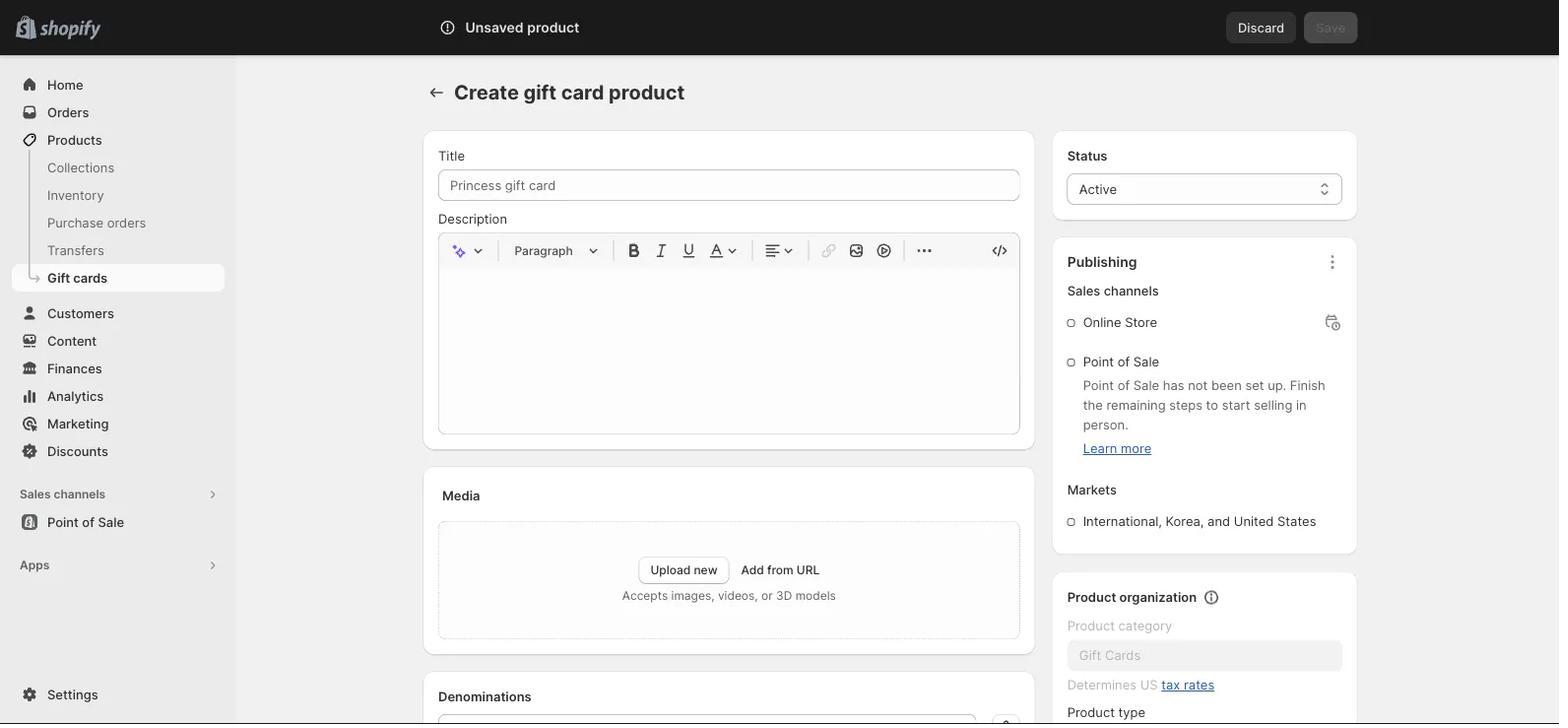 Task type: describe. For each thing, give the bounding box(es) containing it.
or
[[762, 589, 773, 603]]

organization
[[1120, 590, 1197, 605]]

store
[[1125, 315, 1158, 330]]

united
[[1234, 514, 1274, 529]]

channels inside button
[[54, 487, 106, 502]]

start
[[1222, 398, 1251, 413]]

settings
[[47, 687, 98, 702]]

gift cards link
[[12, 264, 225, 292]]

accepts images, videos, or 3d models
[[623, 589, 836, 603]]

content link
[[12, 327, 225, 355]]

selling
[[1255, 398, 1293, 413]]

determines us tax rates
[[1068, 677, 1215, 693]]

sales inside button
[[20, 487, 51, 502]]

settings link
[[12, 681, 225, 708]]

sale inside button
[[98, 514, 124, 530]]

product category
[[1068, 618, 1173, 634]]

marketing
[[47, 416, 109, 431]]

has
[[1163, 378, 1185, 393]]

and
[[1208, 514, 1231, 529]]

products link
[[12, 126, 225, 154]]

international, korea, and united states
[[1084, 514, 1317, 529]]

purchase orders
[[47, 215, 146, 230]]

orders link
[[12, 99, 225, 126]]

discounts link
[[12, 437, 225, 465]]

upload
[[651, 563, 691, 577]]

online store
[[1084, 315, 1158, 330]]

inventory link
[[12, 181, 225, 209]]

search button
[[487, 12, 1058, 43]]

1 horizontal spatial channels
[[1104, 283, 1159, 299]]

rates
[[1184, 677, 1215, 693]]

0 vertical spatial point
[[1084, 354, 1114, 369]]

new
[[694, 563, 718, 577]]

tax
[[1162, 677, 1181, 693]]

transfers
[[47, 242, 104, 258]]

home link
[[12, 71, 225, 99]]

status
[[1068, 148, 1108, 163]]

remaining
[[1107, 398, 1166, 413]]

Product category text field
[[1068, 640, 1343, 671]]

product organization
[[1068, 590, 1197, 605]]

type
[[1119, 705, 1146, 720]]

denominations
[[438, 689, 532, 704]]

0 vertical spatial sale
[[1134, 354, 1160, 369]]

inventory
[[47, 187, 104, 202]]

sale inside point of sale has not been set up. finish the remaining steps to start selling in person. learn more
[[1134, 378, 1160, 393]]

Title text field
[[438, 169, 1020, 201]]

upload new
[[651, 563, 718, 577]]

shopify image
[[40, 20, 101, 40]]

in
[[1297, 398, 1307, 413]]

online
[[1084, 315, 1122, 330]]

korea,
[[1166, 514, 1205, 529]]

purchase
[[47, 215, 104, 230]]

search
[[519, 20, 561, 35]]

media
[[442, 488, 480, 503]]

products
[[47, 132, 102, 147]]

determines
[[1068, 677, 1137, 693]]

collections link
[[12, 154, 225, 181]]

sales channels inside "sales channels" button
[[20, 487, 106, 502]]

0 horizontal spatial product
[[527, 19, 580, 36]]

not
[[1188, 378, 1208, 393]]

point inside button
[[47, 514, 79, 530]]

analytics
[[47, 388, 104, 403]]

1 horizontal spatial product
[[609, 80, 685, 104]]

tax rates link
[[1162, 677, 1215, 693]]

unsaved
[[466, 19, 524, 36]]

create
[[454, 80, 519, 104]]

apps
[[20, 558, 50, 572]]

product for product category
[[1068, 618, 1115, 634]]

0 vertical spatial sales
[[1068, 283, 1101, 299]]

images,
[[672, 589, 715, 603]]

0 vertical spatial point of sale
[[1084, 354, 1160, 369]]

save button
[[1305, 12, 1358, 43]]

create gift card product
[[454, 80, 685, 104]]

card
[[561, 80, 604, 104]]

finish
[[1291, 378, 1326, 393]]

point of sale inside point of sale link
[[47, 514, 124, 530]]

point of sale link
[[12, 508, 225, 536]]



Task type: locate. For each thing, give the bounding box(es) containing it.
orders
[[107, 215, 146, 230]]

purchase orders link
[[12, 209, 225, 236]]

apps button
[[12, 552, 225, 579]]

sales channels down discounts
[[20, 487, 106, 502]]

sales channels button
[[12, 481, 225, 508]]

1 horizontal spatial sales
[[1068, 283, 1101, 299]]

of up remaining
[[1118, 378, 1130, 393]]

from
[[768, 563, 794, 577]]

home
[[47, 77, 83, 92]]

to
[[1207, 398, 1219, 413]]

of down "sales channels" button at the bottom left
[[82, 514, 95, 530]]

channels down discounts
[[54, 487, 106, 502]]

3d
[[776, 589, 792, 603]]

1 vertical spatial point
[[1084, 378, 1114, 393]]

been
[[1212, 378, 1242, 393]]

set
[[1246, 378, 1265, 393]]

point up 'the'
[[1084, 378, 1114, 393]]

0 vertical spatial of
[[1118, 354, 1130, 369]]

cards
[[73, 270, 107, 285]]

learn
[[1084, 441, 1118, 456]]

description
[[438, 211, 507, 226]]

models
[[796, 589, 836, 603]]

discounts
[[47, 443, 108, 459]]

international,
[[1084, 514, 1163, 529]]

1 vertical spatial of
[[1118, 378, 1130, 393]]

add
[[742, 563, 764, 577]]

product up product category
[[1068, 590, 1117, 605]]

sales
[[1068, 283, 1101, 299], [20, 487, 51, 502]]

1 vertical spatial point of sale
[[47, 514, 124, 530]]

product
[[1068, 590, 1117, 605], [1068, 618, 1115, 634], [1068, 705, 1115, 720]]

1 vertical spatial channels
[[54, 487, 106, 502]]

2 vertical spatial point
[[47, 514, 79, 530]]

discard button
[[1227, 12, 1297, 43]]

1 horizontal spatial point of sale
[[1084, 354, 1160, 369]]

discard
[[1239, 20, 1285, 35]]

1 vertical spatial sales
[[20, 487, 51, 502]]

0 horizontal spatial channels
[[54, 487, 106, 502]]

steps
[[1170, 398, 1203, 413]]

of
[[1118, 354, 1130, 369], [1118, 378, 1130, 393], [82, 514, 95, 530]]

0 vertical spatial product
[[527, 19, 580, 36]]

gift cards
[[47, 270, 107, 285]]

gift
[[524, 80, 557, 104]]

1 vertical spatial sales channels
[[20, 487, 106, 502]]

0 vertical spatial product
[[1068, 590, 1117, 605]]

sale down store
[[1134, 354, 1160, 369]]

1 vertical spatial product
[[609, 80, 685, 104]]

sales down discounts
[[20, 487, 51, 502]]

learn more link
[[1084, 441, 1152, 456]]

0 horizontal spatial sales
[[20, 487, 51, 502]]

category
[[1119, 618, 1173, 634]]

accepts
[[623, 589, 668, 603]]

point up apps
[[47, 514, 79, 530]]

point
[[1084, 354, 1114, 369], [1084, 378, 1114, 393], [47, 514, 79, 530]]

point down the online
[[1084, 354, 1114, 369]]

2 vertical spatial of
[[82, 514, 95, 530]]

publishing
[[1068, 254, 1138, 270]]

point inside point of sale has not been set up. finish the remaining steps to start selling in person. learn more
[[1084, 378, 1114, 393]]

sales channels
[[1068, 283, 1159, 299], [20, 487, 106, 502]]

analytics link
[[12, 382, 225, 410]]

point of sale
[[1084, 354, 1160, 369], [47, 514, 124, 530]]

sale up remaining
[[1134, 378, 1160, 393]]

product down the determines
[[1068, 705, 1115, 720]]

product right unsaved in the top left of the page
[[527, 19, 580, 36]]

of inside point of sale has not been set up. finish the remaining steps to start selling in person. learn more
[[1118, 378, 1130, 393]]

0 horizontal spatial point of sale
[[47, 514, 124, 530]]

of down the online store on the top right
[[1118, 354, 1130, 369]]

product down product organization
[[1068, 618, 1115, 634]]

0 vertical spatial channels
[[1104, 283, 1159, 299]]

2 vertical spatial sale
[[98, 514, 124, 530]]

point of sale down the online store on the top right
[[1084, 354, 1160, 369]]

of inside button
[[82, 514, 95, 530]]

1 vertical spatial sale
[[1134, 378, 1160, 393]]

customers link
[[12, 300, 225, 327]]

active
[[1080, 181, 1117, 197]]

the
[[1084, 398, 1103, 413]]

customers
[[47, 305, 114, 321]]

product
[[527, 19, 580, 36], [609, 80, 685, 104]]

sale down "sales channels" button at the bottom left
[[98, 514, 124, 530]]

0 horizontal spatial sales channels
[[20, 487, 106, 502]]

3 product from the top
[[1068, 705, 1115, 720]]

finances
[[47, 361, 102, 376]]

0 vertical spatial sales channels
[[1068, 283, 1159, 299]]

us
[[1141, 677, 1158, 693]]

1 product from the top
[[1068, 590, 1117, 605]]

url
[[797, 563, 820, 577]]

title
[[438, 148, 465, 163]]

person.
[[1084, 417, 1129, 433]]

2 vertical spatial product
[[1068, 705, 1115, 720]]

sale
[[1134, 354, 1160, 369], [1134, 378, 1160, 393], [98, 514, 124, 530]]

marketing link
[[12, 410, 225, 437]]

unsaved product
[[466, 19, 580, 36]]

add from url
[[742, 563, 820, 577]]

sales channels down publishing
[[1068, 283, 1159, 299]]

point of sale has not been set up. finish the remaining steps to start selling in person. learn more
[[1084, 378, 1326, 456]]

save
[[1317, 20, 1346, 35]]

point of sale down "sales channels" button at the bottom left
[[47, 514, 124, 530]]

1 horizontal spatial sales channels
[[1068, 283, 1159, 299]]

finances link
[[12, 355, 225, 382]]

videos,
[[718, 589, 758, 603]]

2 product from the top
[[1068, 618, 1115, 634]]

$ text field
[[466, 714, 977, 724]]

upload new button
[[639, 557, 730, 584]]

paragraph
[[515, 243, 573, 258]]

add from url button
[[742, 563, 820, 577]]

1 vertical spatial product
[[1068, 618, 1115, 634]]

states
[[1278, 514, 1317, 529]]

paragraph button
[[507, 239, 605, 263]]

transfers link
[[12, 236, 225, 264]]

collections
[[47, 160, 114, 175]]

more
[[1121, 441, 1152, 456]]

channels
[[1104, 283, 1159, 299], [54, 487, 106, 502]]

up.
[[1268, 378, 1287, 393]]

product type
[[1068, 705, 1146, 720]]

content
[[47, 333, 97, 348]]

product for product type
[[1068, 705, 1115, 720]]

product right card
[[609, 80, 685, 104]]

channels up store
[[1104, 283, 1159, 299]]

sales down publishing
[[1068, 283, 1101, 299]]

gift
[[47, 270, 70, 285]]

product for product organization
[[1068, 590, 1117, 605]]



Task type: vqa. For each thing, say whether or not it's contained in the screenshot.
steps
yes



